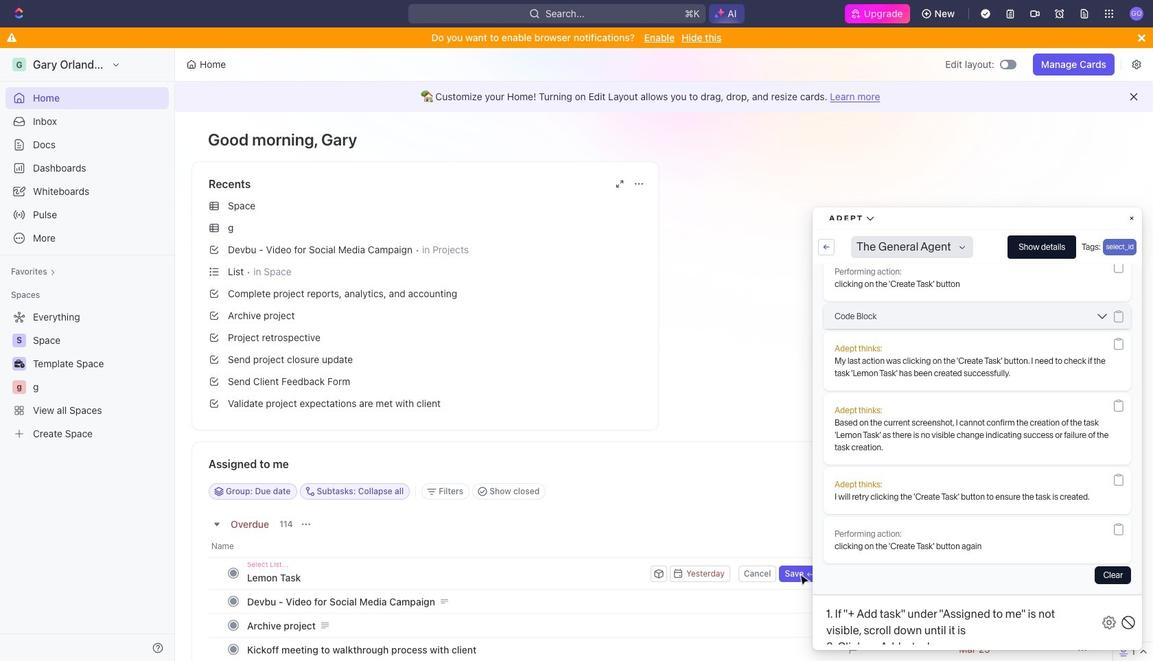 Task type: locate. For each thing, give the bounding box(es) containing it.
Task Name text field
[[247, 566, 648, 588]]

tree
[[5, 306, 169, 445]]

alert
[[175, 82, 1153, 112]]

space, , element
[[12, 334, 26, 347]]

sidebar navigation
[[0, 48, 178, 661]]



Task type: describe. For each thing, give the bounding box(es) containing it.
gary orlando's workspace, , element
[[12, 58, 26, 71]]

tree inside sidebar navigation
[[5, 306, 169, 445]]

Search tasks... text field
[[928, 481, 1065, 502]]

g, , element
[[12, 380, 26, 394]]

business time image
[[14, 360, 24, 368]]



Task type: vqa. For each thing, say whether or not it's contained in the screenshot.
Space, , element
yes



